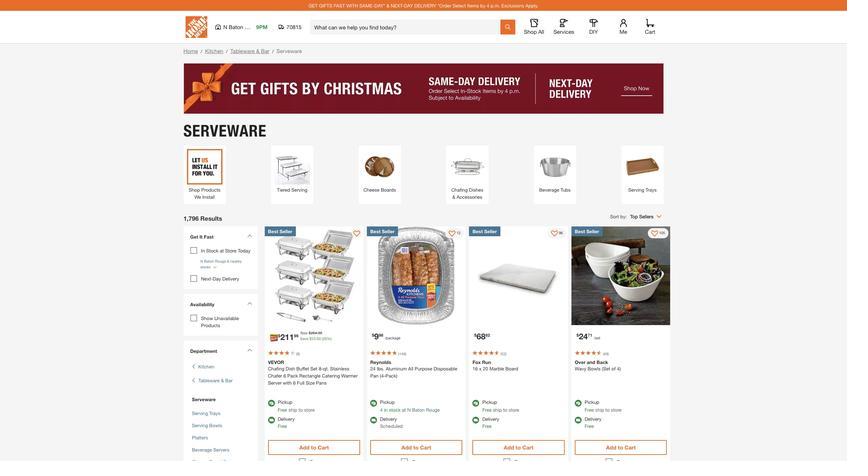 Task type: locate. For each thing, give the bounding box(es) containing it.
chafing up accessories
[[452, 187, 468, 193]]

tiered serving link
[[275, 149, 310, 193]]

0 vertical spatial at
[[220, 248, 224, 254]]

264
[[311, 331, 317, 335]]

1 horizontal spatial at
[[402, 407, 406, 413]]

0 horizontal spatial 20
[[323, 337, 327, 341]]

all inside button
[[539, 28, 545, 35]]

available for pickup image
[[268, 400, 275, 407], [575, 400, 582, 407]]

4 right by at the top right of the page
[[487, 3, 490, 8]]

3 add to cart button from the left
[[473, 441, 565, 455]]

6 left the full
[[293, 380, 296, 386]]

2 vertical spatial serveware
[[192, 397, 216, 402]]

available for pickup image
[[371, 400, 377, 407], [473, 400, 480, 407]]

2 add to cart from the left
[[402, 445, 431, 451]]

1 vertical spatial shop
[[189, 187, 200, 193]]

at left 'store'
[[220, 248, 224, 254]]

1 horizontal spatial chafing
[[452, 187, 468, 193]]

day*
[[375, 3, 385, 8]]

3 best seller from the left
[[473, 229, 497, 234]]

2 back caret image from the top
[[192, 377, 195, 384]]

day
[[404, 3, 413, 8]]

4 add to cart button from the left
[[575, 441, 667, 455]]

baton inside the pickup 4 in stock at n baton rouge
[[412, 407, 425, 413]]

3 pickup from the left
[[483, 400, 497, 405]]

2 pickup from the left
[[380, 400, 395, 405]]

105
[[659, 231, 666, 235]]

1 pickup from the left
[[278, 400, 293, 405]]

0 vertical spatial back caret image
[[192, 363, 195, 370]]

tableware down n baton rouge
[[230, 48, 255, 54]]

2 add from the left
[[402, 445, 412, 451]]

bowls down the and at the right bottom of the page
[[588, 366, 601, 372]]

0 vertical spatial serveware
[[277, 48, 302, 54]]

1 available shipping image from the left
[[371, 417, 377, 424]]

9pm
[[256, 24, 268, 30]]

0 horizontal spatial serving trays
[[192, 411, 220, 416]]

4 left in
[[380, 407, 383, 413]]

2 horizontal spatial ship
[[596, 407, 604, 413]]

4)
[[617, 366, 621, 372]]

.
[[317, 331, 318, 335], [316, 337, 317, 341]]

catering
[[322, 373, 340, 379]]

caret icon image inside department link
[[247, 349, 252, 352]]

0 horizontal spatial available for pickup image
[[371, 400, 377, 407]]

/box $ 264 . 99 save $ 53 . 00 ( 20 %)
[[300, 331, 332, 341]]

)
[[299, 352, 300, 356], [406, 352, 407, 356], [506, 352, 507, 356], [608, 352, 609, 356]]

caret icon image inside get it fast link
[[247, 234, 252, 237]]

results
[[200, 215, 222, 222]]

cart for 68
[[523, 445, 534, 451]]

( up the back
[[603, 352, 604, 356]]

1 horizontal spatial tableware
[[230, 48, 255, 54]]

0 vertical spatial serving trays link
[[625, 149, 661, 193]]

bowls up beverage servers link at the bottom of page
[[209, 423, 222, 429]]

p.m.
[[491, 3, 500, 8]]

diy button
[[583, 19, 605, 35]]

serving trays up serving bowls
[[192, 411, 220, 416]]

0 vertical spatial 20
[[323, 337, 327, 341]]

$ left 71
[[577, 333, 579, 338]]

2 available shipping image from the left
[[473, 417, 480, 424]]

1 vertical spatial tableware
[[198, 378, 220, 384]]

delivery for 68
[[483, 417, 500, 422]]

1 horizontal spatial baton
[[229, 24, 243, 30]]

$ 24 71 /set
[[577, 332, 601, 341]]

0 vertical spatial products
[[201, 187, 221, 193]]

1 vertical spatial bar
[[225, 378, 233, 384]]

3 pickup free ship to store from the left
[[585, 400, 622, 413]]

apply.
[[526, 3, 539, 8]]

n baton rouge & nearby stores
[[200, 259, 242, 269]]

1 horizontal spatial store
[[509, 407, 520, 413]]

$ inside $ 211 99
[[278, 333, 281, 339]]

& left nearby
[[227, 259, 229, 263]]

0 vertical spatial kitchen link
[[205, 48, 223, 54]]

0 horizontal spatial store
[[304, 407, 315, 413]]

serving right the tiered in the top left of the page
[[292, 187, 308, 193]]

4 best from the left
[[575, 229, 585, 234]]

add for 68
[[504, 445, 514, 451]]

2 pickup free ship to store from the left
[[483, 400, 520, 413]]

bowls
[[588, 366, 601, 372], [209, 423, 222, 429]]

4 pickup from the left
[[585, 400, 600, 405]]

kitchen link right home
[[205, 48, 223, 54]]

2 horizontal spatial rouge
[[426, 407, 440, 413]]

n up stores
[[200, 259, 203, 263]]

shop products we install
[[189, 187, 221, 200]]

2 ) from the left
[[406, 352, 407, 356]]

0 horizontal spatial ship
[[289, 407, 297, 413]]

70815
[[287, 24, 302, 30]]

serving down serving trays image
[[629, 187, 645, 193]]

home / kitchen / tableware & bar / serveware
[[184, 48, 302, 54]]

display image
[[354, 231, 360, 237], [449, 231, 456, 237], [551, 231, 558, 237]]

2 add to cart button from the left
[[371, 441, 463, 455]]

bar up serveware link
[[225, 378, 233, 384]]

platters
[[192, 435, 208, 441]]

( for 68
[[501, 352, 502, 356]]

1 vertical spatial 6
[[293, 380, 296, 386]]

beverage left tubs
[[540, 187, 560, 193]]

20 right x
[[483, 366, 488, 372]]

0 horizontal spatial serving trays link
[[192, 411, 220, 416]]

1 available for pickup image from the left
[[371, 400, 377, 407]]

& right day*
[[387, 3, 390, 8]]

tableware & bar link
[[230, 48, 270, 54], [198, 377, 233, 384]]

4
[[487, 3, 490, 8], [380, 407, 383, 413]]

1 horizontal spatial shop
[[524, 28, 537, 35]]

caret icon image inside availability link
[[247, 302, 252, 305]]

1 vertical spatial serving trays link
[[192, 411, 220, 416]]

0 vertical spatial kitchen
[[205, 48, 223, 54]]

1 back caret image from the top
[[192, 363, 195, 370]]

chafing dish buffet set 8-qt. stainless chafer 6 pack rectangle catering warmer server with 6 full size pans image
[[265, 227, 364, 326]]

tableware up serveware link
[[198, 378, 220, 384]]

1 vertical spatial at
[[402, 407, 406, 413]]

available shipping image for 68
[[473, 417, 480, 424]]

bowls inside over and back wavy bowls (set of 4)
[[588, 366, 601, 372]]

2 / from the left
[[226, 48, 228, 54]]

2 ship from the left
[[493, 407, 502, 413]]

all
[[539, 28, 545, 35], [408, 366, 414, 372]]

0 horizontal spatial baton
[[204, 259, 214, 263]]

0 horizontal spatial tableware
[[198, 378, 220, 384]]

shop inside shop products we install
[[189, 187, 200, 193]]

1 horizontal spatial trays
[[646, 187, 657, 193]]

chafer
[[268, 373, 282, 379]]

department
[[190, 348, 217, 354]]

ship for /set
[[596, 407, 604, 413]]

1 horizontal spatial 6
[[293, 380, 296, 386]]

pans
[[316, 380, 327, 386]]

1 horizontal spatial all
[[539, 28, 545, 35]]

products down "show"
[[201, 323, 220, 328]]

set
[[311, 366, 318, 372]]

1 vertical spatial kitchen link
[[198, 363, 215, 370]]

2 horizontal spatial store
[[611, 407, 622, 413]]

2 store from the left
[[509, 407, 520, 413]]

rouge inside n baton rouge & nearby stores
[[215, 259, 226, 263]]

0 vertical spatial 24
[[579, 332, 588, 341]]

products inside show unavailable products
[[201, 323, 220, 328]]

0 horizontal spatial chafing
[[268, 366, 285, 372]]

beverage servers link
[[192, 447, 229, 453]]

1 vertical spatial 24
[[371, 366, 376, 372]]

n right the stock in the bottom of the page
[[408, 407, 411, 413]]

shop all button
[[524, 19, 545, 35]]

0 vertical spatial rouge
[[245, 24, 261, 30]]

delivery scheduled
[[380, 417, 403, 429]]

back caret image for tableware & bar
[[192, 377, 195, 384]]

2 best seller from the left
[[371, 229, 395, 234]]

add
[[299, 445, 310, 451], [402, 445, 412, 451], [504, 445, 514, 451], [606, 445, 617, 451]]

n inside n baton rouge & nearby stores
[[200, 259, 203, 263]]

0 horizontal spatial rouge
[[215, 259, 226, 263]]

seller for /package
[[382, 229, 395, 234]]

2 best from the left
[[371, 229, 381, 234]]

available shipping image
[[371, 417, 377, 424], [473, 417, 480, 424], [575, 417, 582, 424]]

pack)
[[386, 373, 398, 379]]

/box
[[300, 331, 308, 335]]

trays up serving bowls
[[209, 411, 220, 416]]

2 horizontal spatial available shipping image
[[575, 417, 582, 424]]

24 for reynolds
[[371, 366, 376, 372]]

4 best seller from the left
[[575, 229, 600, 234]]

pickup free ship to store
[[278, 400, 315, 413], [483, 400, 520, 413], [585, 400, 622, 413]]

back caret image left tableware & bar
[[192, 377, 195, 384]]

3 add to cart from the left
[[504, 445, 534, 451]]

beverage down platters
[[192, 447, 212, 453]]

kitchen right home
[[205, 48, 223, 54]]

82
[[486, 333, 490, 338]]

1 vertical spatial 4
[[380, 407, 383, 413]]

0 vertical spatial chafing
[[452, 187, 468, 193]]

tableware & bar link up serveware link
[[198, 377, 233, 384]]

00
[[317, 337, 321, 341]]

1 vertical spatial n
[[200, 259, 203, 263]]

3 seller from the left
[[484, 229, 497, 234]]

display image inside '96' dropdown button
[[551, 231, 558, 237]]

shop down apply.
[[524, 28, 537, 35]]

delivery for /set
[[585, 417, 602, 422]]

back
[[597, 360, 608, 365]]

16
[[473, 366, 478, 372]]

cart for /package
[[420, 445, 431, 451]]

6
[[284, 373, 286, 379], [293, 380, 296, 386]]

) up fox run 16 x 20 marble board
[[506, 352, 507, 356]]

( 8 )
[[296, 352, 300, 356]]

6 up with
[[284, 373, 286, 379]]

back caret image
[[192, 363, 195, 370], [192, 377, 195, 384]]

1 available for pickup image from the left
[[268, 400, 275, 407]]

$ for 211
[[278, 333, 281, 339]]

( 52 )
[[501, 352, 507, 356]]

1 vertical spatial bowls
[[209, 423, 222, 429]]

1 vertical spatial all
[[408, 366, 414, 372]]

install
[[203, 194, 215, 200]]

& left accessories
[[453, 194, 456, 200]]

1 vertical spatial back caret image
[[192, 377, 195, 384]]

serving trays down serving trays image
[[629, 187, 657, 193]]

3 best from the left
[[473, 229, 483, 234]]

qt.
[[323, 366, 329, 372]]

0 horizontal spatial /
[[201, 48, 202, 54]]

0 vertical spatial shop
[[524, 28, 537, 35]]

pan
[[371, 373, 379, 379]]

1 horizontal spatial serving trays link
[[625, 149, 661, 193]]

$ left '98'
[[372, 333, 374, 338]]

same-
[[360, 3, 375, 8]]

serving inside the serving trays link
[[629, 187, 645, 193]]

0 horizontal spatial 6
[[284, 373, 286, 379]]

3 delivery free from the left
[[585, 417, 602, 429]]

98
[[379, 333, 383, 338]]

1 horizontal spatial pickup free ship to store
[[483, 400, 520, 413]]

ship
[[289, 407, 297, 413], [493, 407, 502, 413], [596, 407, 604, 413]]

) for 68
[[506, 352, 507, 356]]

add for /package
[[402, 445, 412, 451]]

tableware & bar link down n baton rouge
[[230, 48, 270, 54]]

12
[[457, 231, 461, 235]]

baton up stores
[[204, 259, 214, 263]]

1 horizontal spatial rouge
[[245, 24, 261, 30]]

2 vertical spatial rouge
[[426, 407, 440, 413]]

cheese boards
[[364, 187, 396, 193]]

tiered serving image
[[275, 149, 310, 185]]

0 horizontal spatial available for pickup image
[[268, 400, 275, 407]]

2 available for pickup image from the left
[[473, 400, 480, 407]]

4 seller from the left
[[587, 229, 600, 234]]

fast
[[334, 3, 345, 8]]

0 vertical spatial tableware
[[230, 48, 255, 54]]

( for /package
[[399, 352, 399, 356]]

shop for shop all
[[524, 28, 537, 35]]

0 vertical spatial bowls
[[588, 366, 601, 372]]

1 vertical spatial products
[[201, 323, 220, 328]]

2 horizontal spatial pickup free ship to store
[[585, 400, 622, 413]]

24 up pan
[[371, 366, 376, 372]]

fox
[[473, 360, 481, 365]]

0 horizontal spatial pickup free ship to store
[[278, 400, 315, 413]]

pickup for 68
[[483, 400, 497, 405]]

96
[[559, 231, 563, 235]]

gifts
[[319, 3, 333, 8]]

serveware
[[277, 48, 302, 54], [184, 121, 267, 141], [192, 397, 216, 402]]

3 caret icon image from the top
[[247, 349, 252, 352]]

baton up home / kitchen / tableware & bar / serveware on the left of the page
[[229, 24, 243, 30]]

products up install
[[201, 187, 221, 193]]

pickup 4 in stock at n baton rouge
[[380, 400, 440, 413]]

tiered
[[277, 187, 290, 193]]

store for /set
[[611, 407, 622, 413]]

serving trays link
[[625, 149, 661, 193], [192, 411, 220, 416]]

What can we help you find today? search field
[[315, 20, 500, 34]]

3 available shipping image from the left
[[575, 417, 582, 424]]

20 right 00
[[323, 337, 327, 341]]

1 vertical spatial serveware
[[184, 121, 267, 141]]

3 ship from the left
[[596, 407, 604, 413]]

99 inside $ 211 99
[[294, 333, 299, 339]]

kitchen link down 'department'
[[198, 363, 215, 370]]

cart inside the cart link
[[645, 28, 656, 35]]

0 horizontal spatial delivery free
[[278, 417, 295, 429]]

trays down serving trays image
[[646, 187, 657, 193]]

) up buffet
[[299, 352, 300, 356]]

buffet
[[297, 366, 309, 372]]

$ right save
[[310, 337, 312, 341]]

1 horizontal spatial .
[[317, 331, 318, 335]]

. down 264
[[316, 337, 317, 341]]

next-
[[391, 3, 404, 8]]

available for pickup image for /package
[[371, 400, 377, 407]]

shop products we install image
[[187, 149, 222, 185]]

0 horizontal spatial n
[[200, 259, 203, 263]]

4 add from the left
[[606, 445, 617, 451]]

back caret image down 'department'
[[192, 363, 195, 370]]

available shipping image
[[268, 417, 275, 424]]

0 horizontal spatial 24
[[371, 366, 376, 372]]

nearby
[[230, 259, 242, 263]]

delivery inside 'delivery scheduled'
[[380, 417, 397, 422]]

0 vertical spatial all
[[539, 28, 545, 35]]

$ inside $ 24 71 /set
[[577, 333, 579, 338]]

. up 00
[[317, 331, 318, 335]]

0 vertical spatial caret icon image
[[247, 234, 252, 237]]

3 display image from the left
[[551, 231, 558, 237]]

wavy
[[575, 366, 587, 372]]

beverage for beverage tubs
[[540, 187, 560, 193]]

211
[[281, 332, 294, 342]]

0 vertical spatial baton
[[229, 24, 243, 30]]

$ inside $ 68 82
[[475, 333, 477, 338]]

24 inside reynolds 24 lbs. aluminum all purpose disposable pan (4-pack)
[[371, 366, 376, 372]]

$ left 82
[[475, 333, 477, 338]]

1 horizontal spatial 4
[[487, 3, 490, 8]]

serving trays
[[629, 187, 657, 193], [192, 411, 220, 416]]

1 delivery free from the left
[[278, 417, 295, 429]]

baton inside n baton rouge & nearby stores
[[204, 259, 214, 263]]

1 vertical spatial caret icon image
[[247, 302, 252, 305]]

rouge inside the pickup 4 in stock at n baton rouge
[[426, 407, 440, 413]]

24 left /set
[[579, 332, 588, 341]]

0 horizontal spatial shop
[[189, 187, 200, 193]]

$ inside $ 9 98 /package
[[372, 333, 374, 338]]

$ left /box
[[278, 333, 281, 339]]

at inside the pickup 4 in stock at n baton rouge
[[402, 407, 406, 413]]

at right the stock in the bottom of the page
[[402, 407, 406, 413]]

today
[[238, 248, 251, 254]]

fox run 16 x 20 marble board
[[473, 360, 519, 372]]

4 inside the pickup 4 in stock at n baton rouge
[[380, 407, 383, 413]]

4 add to cart from the left
[[606, 445, 636, 451]]

1 / from the left
[[201, 48, 202, 54]]

3 ) from the left
[[506, 352, 507, 356]]

99 inside /box $ 264 . 99 save $ 53 . 00 ( 20 %)
[[318, 331, 322, 335]]

chafing down vevor
[[268, 366, 285, 372]]

n right the home depot logo
[[223, 24, 227, 30]]

tubs
[[561, 187, 571, 193]]

3 store from the left
[[611, 407, 622, 413]]

2 caret icon image from the top
[[247, 302, 252, 305]]

products inside shop products we install
[[201, 187, 221, 193]]

1 horizontal spatial available for pickup image
[[575, 400, 582, 407]]

1 vertical spatial beverage
[[192, 447, 212, 453]]

n for n baton rouge & nearby stores
[[200, 259, 203, 263]]

4 ) from the left
[[608, 352, 609, 356]]

caret icon image
[[247, 234, 252, 237], [247, 302, 252, 305], [247, 349, 252, 352]]

) up the back
[[608, 352, 609, 356]]

1 horizontal spatial available shipping image
[[473, 417, 480, 424]]

shop up we
[[189, 187, 200, 193]]

caret icon image for get it fast
[[247, 234, 252, 237]]

add to cart
[[299, 445, 329, 451], [402, 445, 431, 451], [504, 445, 534, 451], [606, 445, 636, 451]]

baton right the stock in the bottom of the page
[[412, 407, 425, 413]]

( right 00
[[322, 337, 323, 341]]

1 horizontal spatial bar
[[261, 48, 270, 54]]

1 horizontal spatial 99
[[318, 331, 322, 335]]

bar down 9pm
[[261, 48, 270, 54]]

baton
[[229, 24, 243, 30], [204, 259, 214, 263], [412, 407, 425, 413]]

delivery
[[222, 276, 239, 282], [278, 417, 295, 422], [380, 417, 397, 422], [483, 417, 500, 422], [585, 417, 602, 422]]

sellers
[[640, 214, 654, 219]]

71
[[588, 333, 593, 338]]

1 horizontal spatial display image
[[449, 231, 456, 237]]

0 vertical spatial n
[[223, 24, 227, 30]]

0 horizontal spatial at
[[220, 248, 224, 254]]

diy
[[590, 28, 598, 35]]

) up reynolds 24 lbs. aluminum all purpose disposable pan (4-pack)
[[406, 352, 407, 356]]

seller for 68
[[484, 229, 497, 234]]

0 horizontal spatial bar
[[225, 378, 233, 384]]

2 seller from the left
[[382, 229, 395, 234]]

1 caret icon image from the top
[[247, 234, 252, 237]]

99 left /box
[[294, 333, 299, 339]]

all left services
[[539, 28, 545, 35]]

2 available for pickup image from the left
[[575, 400, 582, 407]]

3 add from the left
[[504, 445, 514, 451]]

1 vertical spatial baton
[[204, 259, 214, 263]]

0 horizontal spatial .
[[316, 337, 317, 341]]

store for 68
[[509, 407, 520, 413]]

all left the "purpose"
[[408, 366, 414, 372]]

2 horizontal spatial baton
[[412, 407, 425, 413]]

shop inside shop all button
[[524, 28, 537, 35]]

1 horizontal spatial delivery free
[[483, 417, 500, 429]]

pickup inside the pickup 4 in stock at n baton rouge
[[380, 400, 395, 405]]

sponsored banner image
[[184, 63, 664, 114]]

2 display image from the left
[[449, 231, 456, 237]]

kitchen down 'department'
[[198, 364, 215, 370]]

bar
[[261, 48, 270, 54], [225, 378, 233, 384]]

1 best seller from the left
[[268, 229, 293, 234]]

0 horizontal spatial available shipping image
[[371, 417, 377, 424]]

the home depot logo image
[[186, 16, 207, 38]]

chafing inside vevor chafing dish buffet set 8-qt. stainless chafer 6 pack rectangle catering warmer server with 6 full size pans
[[268, 366, 285, 372]]

get
[[309, 3, 318, 8]]

beverage
[[540, 187, 560, 193], [192, 447, 212, 453]]

0 horizontal spatial all
[[408, 366, 414, 372]]

99 up 00
[[318, 331, 322, 335]]

display image
[[652, 231, 658, 237]]

kitchen
[[205, 48, 223, 54], [198, 364, 215, 370]]

me button
[[613, 19, 635, 35]]

in stock at store today link
[[201, 248, 251, 254]]

2 delivery free from the left
[[483, 417, 500, 429]]

( up the aluminum
[[399, 352, 399, 356]]

cart
[[645, 28, 656, 35], [318, 445, 329, 451], [420, 445, 431, 451], [523, 445, 534, 451], [625, 445, 636, 451]]

add to cart button
[[268, 441, 360, 455], [371, 441, 463, 455], [473, 441, 565, 455], [575, 441, 667, 455]]

1 horizontal spatial n
[[223, 24, 227, 30]]

1 vertical spatial 20
[[483, 366, 488, 372]]

stainless
[[330, 366, 349, 372]]

rouge for n baton rouge & nearby stores
[[215, 259, 226, 263]]

1 horizontal spatial 20
[[483, 366, 488, 372]]

( up fox run 16 x 20 marble board
[[501, 352, 502, 356]]

display image inside 12 dropdown button
[[449, 231, 456, 237]]

best for /set
[[575, 229, 585, 234]]



Task type: vqa. For each thing, say whether or not it's contained in the screenshot.
"Purpose" at the bottom
yes



Task type: describe. For each thing, give the bounding box(es) containing it.
0 vertical spatial bar
[[261, 48, 270, 54]]

shop for shop products we install
[[189, 187, 200, 193]]

1 ) from the left
[[299, 352, 300, 356]]

baton for n baton rouge
[[229, 24, 243, 30]]

wavy bowls (set of 4) image
[[572, 227, 671, 326]]

tableware & bar
[[198, 378, 233, 384]]

stock
[[206, 248, 219, 254]]

0 vertical spatial tableware & bar link
[[230, 48, 270, 54]]

availability
[[190, 302, 215, 307]]

display image for 68
[[551, 231, 558, 237]]

( for /set
[[603, 352, 604, 356]]

add to cart button for 68
[[473, 441, 565, 455]]

add to cart button for /package
[[371, 441, 463, 455]]

disposable
[[434, 366, 458, 372]]

full
[[297, 380, 305, 386]]

unavailable
[[214, 316, 239, 321]]

chafing dishes & accessories image
[[450, 149, 485, 185]]

add to cart button for /set
[[575, 441, 667, 455]]

best for 68
[[473, 229, 483, 234]]

add to cart for 68
[[504, 445, 534, 451]]

pack
[[288, 373, 298, 379]]

rouge for n baton rouge
[[245, 24, 261, 30]]

available shipping image for /package
[[371, 417, 377, 424]]

marble
[[490, 366, 504, 372]]

show
[[201, 316, 213, 321]]

tiered serving
[[277, 187, 308, 193]]

beverage tubs image
[[537, 149, 573, 185]]

best seller for /set
[[575, 229, 600, 234]]

over
[[575, 360, 586, 365]]

available for pickup image for 68
[[473, 400, 480, 407]]

serving up serving bowls
[[192, 411, 208, 416]]

53
[[312, 337, 316, 341]]

day
[[213, 276, 221, 282]]

1 vertical spatial .
[[316, 337, 317, 341]]

pickup for /package
[[380, 400, 395, 405]]

( up buffet
[[296, 352, 297, 356]]

& up serveware link
[[221, 378, 224, 384]]

serving up platters
[[192, 423, 208, 429]]

serveware link
[[190, 396, 251, 403]]

board
[[506, 366, 519, 372]]

items
[[468, 3, 479, 8]]

pickup for /set
[[585, 400, 600, 405]]

delivery for /package
[[380, 417, 397, 422]]

next-day delivery
[[201, 276, 239, 282]]

8-
[[319, 366, 323, 372]]

$ for 24
[[577, 333, 579, 338]]

chafing dishes & accessories link
[[450, 149, 485, 200]]

1 add to cart from the left
[[299, 445, 329, 451]]

1 ship from the left
[[289, 407, 297, 413]]

next-
[[201, 276, 213, 282]]

& down 9pm
[[256, 48, 260, 54]]

$ for 68
[[475, 333, 477, 338]]

display image for /package
[[449, 231, 456, 237]]

( 49 )
[[603, 352, 609, 356]]

x
[[479, 366, 482, 372]]

chafing inside chafing dishes & accessories
[[452, 187, 468, 193]]

1 display image from the left
[[354, 231, 360, 237]]

20 inside /box $ 264 . 99 save $ 53 . 00 ( 20 %)
[[323, 337, 327, 341]]

cheese boards link
[[362, 149, 398, 193]]

& inside n baton rouge & nearby stores
[[227, 259, 229, 263]]

rectangle
[[299, 373, 321, 379]]

beverage tubs
[[540, 187, 571, 193]]

caret icon image for availability
[[247, 302, 252, 305]]

show unavailable products
[[201, 316, 239, 328]]

1 pickup free ship to store from the left
[[278, 400, 315, 413]]

n inside the pickup 4 in stock at n baton rouge
[[408, 407, 411, 413]]

of
[[612, 366, 616, 372]]

bar inside tableware & bar link
[[225, 378, 233, 384]]

stores
[[200, 265, 211, 269]]

1 add to cart button from the left
[[268, 441, 360, 455]]

0 vertical spatial .
[[317, 331, 318, 335]]

1 horizontal spatial serving trays
[[629, 187, 657, 193]]

available shipping image for /set
[[575, 417, 582, 424]]

3 / from the left
[[272, 48, 274, 54]]

sort
[[611, 214, 619, 219]]

vevor
[[268, 360, 284, 365]]

$ 68 82
[[475, 332, 490, 341]]

best seller for /package
[[371, 229, 395, 234]]

0 vertical spatial trays
[[646, 187, 657, 193]]

delivery free for 68
[[483, 417, 500, 429]]

$ right /box
[[309, 331, 311, 335]]

over and back wavy bowls (set of 4)
[[575, 360, 621, 372]]

1 best from the left
[[268, 229, 278, 234]]

16 x 20 marble board image
[[469, 227, 568, 326]]

in
[[384, 407, 388, 413]]

96 button
[[548, 228, 567, 238]]

services
[[554, 28, 575, 35]]

1 vertical spatial serving trays
[[192, 411, 220, 416]]

caret icon image for department
[[247, 349, 252, 352]]

chafing dishes & accessories
[[452, 187, 484, 200]]

149
[[399, 352, 406, 356]]

by:
[[621, 214, 627, 219]]

serving trays image
[[625, 149, 661, 185]]

scheduled
[[380, 424, 403, 429]]

1 store from the left
[[304, 407, 315, 413]]

1 vertical spatial tableware & bar link
[[198, 377, 233, 384]]

exclusions
[[502, 3, 524, 8]]

n baton rouge
[[223, 24, 261, 30]]

pickup free ship to store for /set
[[585, 400, 622, 413]]

serving inside "tiered serving" link
[[292, 187, 308, 193]]

best seller for 68
[[473, 229, 497, 234]]

home link
[[184, 48, 198, 54]]

sort by: top sellers
[[611, 214, 654, 219]]

best for /package
[[371, 229, 381, 234]]

pickup free ship to store for 68
[[483, 400, 520, 413]]

20 inside fox run 16 x 20 marble board
[[483, 366, 488, 372]]

n baton rouge link
[[408, 407, 440, 413]]

delivery
[[415, 3, 437, 8]]

& inside chafing dishes & accessories
[[453, 194, 456, 200]]

add for /set
[[606, 445, 617, 451]]

( inside /box $ 264 . 99 save $ 53 . 00 ( 20 %)
[[322, 337, 323, 341]]

1,796 results
[[184, 215, 222, 222]]

seller for /set
[[587, 229, 600, 234]]

add to cart for /set
[[606, 445, 636, 451]]

get gifts fast with same-day* & next-day delivery *order select items by 4 p.m. exclusions apply.
[[309, 3, 539, 8]]

dishes
[[469, 187, 484, 193]]

0 horizontal spatial bowls
[[209, 423, 222, 429]]

delivery free for /set
[[585, 417, 602, 429]]

0 vertical spatial 4
[[487, 3, 490, 8]]

1 vertical spatial kitchen
[[198, 364, 215, 370]]

purpose
[[415, 366, 433, 372]]

available for pickup image for over and back wavy bowls (set of 4)
[[575, 400, 582, 407]]

0 vertical spatial 6
[[284, 373, 286, 379]]

shop all
[[524, 28, 545, 35]]

servers
[[213, 447, 229, 453]]

warmer
[[341, 373, 358, 379]]

beverage for beverage servers
[[192, 447, 212, 453]]

ship for 68
[[493, 407, 502, 413]]

serving bowls
[[192, 423, 222, 429]]

store
[[225, 248, 237, 254]]

1 vertical spatial trays
[[209, 411, 220, 416]]

reynolds
[[371, 360, 391, 365]]

1 add from the left
[[299, 445, 310, 451]]

1 seller from the left
[[280, 229, 293, 234]]

24 for $
[[579, 332, 588, 341]]

by
[[481, 3, 486, 8]]

cart for /set
[[625, 445, 636, 451]]

serving bowls link
[[192, 423, 222, 429]]

24 lbs. aluminum all purpose disposable pan (4-pack) image
[[367, 227, 466, 326]]

platters link
[[192, 435, 208, 441]]

available for pickup image for vevor chafing dish buffet set 8-qt. stainless chafer 6 pack rectangle catering warmer server with 6 full size pans
[[268, 400, 275, 407]]

top
[[631, 214, 638, 219]]

cheese boards image
[[362, 149, 398, 185]]

add to cart for /package
[[402, 445, 431, 451]]

) for /package
[[406, 352, 407, 356]]

we
[[195, 194, 201, 200]]

$ for 9
[[372, 333, 374, 338]]

and
[[587, 360, 596, 365]]

cart link
[[643, 19, 658, 35]]

next-day delivery link
[[201, 276, 239, 282]]

) for /set
[[608, 352, 609, 356]]

reynolds 24 lbs. aluminum all purpose disposable pan (4-pack)
[[371, 360, 458, 379]]

(set
[[602, 366, 611, 372]]

cheese
[[364, 187, 380, 193]]

n for n baton rouge
[[223, 24, 227, 30]]

all inside reynolds 24 lbs. aluminum all purpose disposable pan (4-pack)
[[408, 366, 414, 372]]

department link
[[187, 344, 255, 358]]

get
[[190, 234, 198, 240]]

(4-
[[380, 373, 386, 379]]

$ 9 98 /package
[[372, 332, 401, 341]]

services button
[[553, 19, 575, 35]]

get it fast
[[190, 234, 214, 240]]

back caret image for kitchen
[[192, 363, 195, 370]]

in stock at store today
[[201, 248, 251, 254]]

baton for n baton rouge & nearby stores
[[204, 259, 214, 263]]

it
[[200, 234, 203, 240]]



